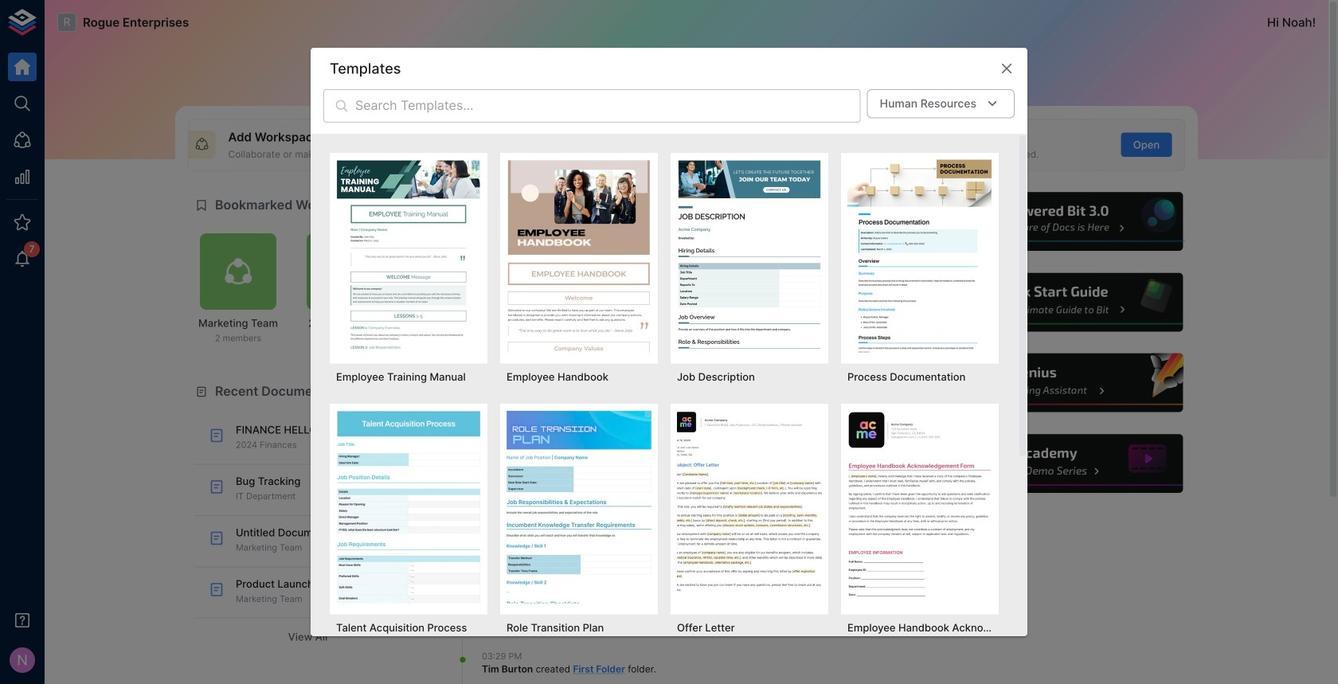 Task type: describe. For each thing, give the bounding box(es) containing it.
process documentation image
[[848, 159, 993, 353]]

3 help image from the top
[[946, 351, 1186, 415]]

Search Templates... text field
[[355, 89, 861, 123]]

1 help image from the top
[[946, 190, 1186, 253]]

employee handbook image
[[507, 159, 652, 353]]

role transition plan image
[[507, 410, 652, 604]]

job description image
[[677, 159, 822, 353]]

offer letter image
[[677, 410, 822, 604]]

employee training manual image
[[336, 159, 481, 353]]



Task type: locate. For each thing, give the bounding box(es) containing it.
help image
[[946, 190, 1186, 253], [946, 271, 1186, 334], [946, 351, 1186, 415], [946, 432, 1186, 495]]

employee handbook acknowledgement form image
[[848, 410, 993, 604]]

dialog
[[311, 48, 1028, 684]]

4 help image from the top
[[946, 432, 1186, 495]]

2 help image from the top
[[946, 271, 1186, 334]]

talent acquisition process image
[[336, 410, 481, 604]]



Task type: vqa. For each thing, say whether or not it's contained in the screenshot.
CAN!
no



